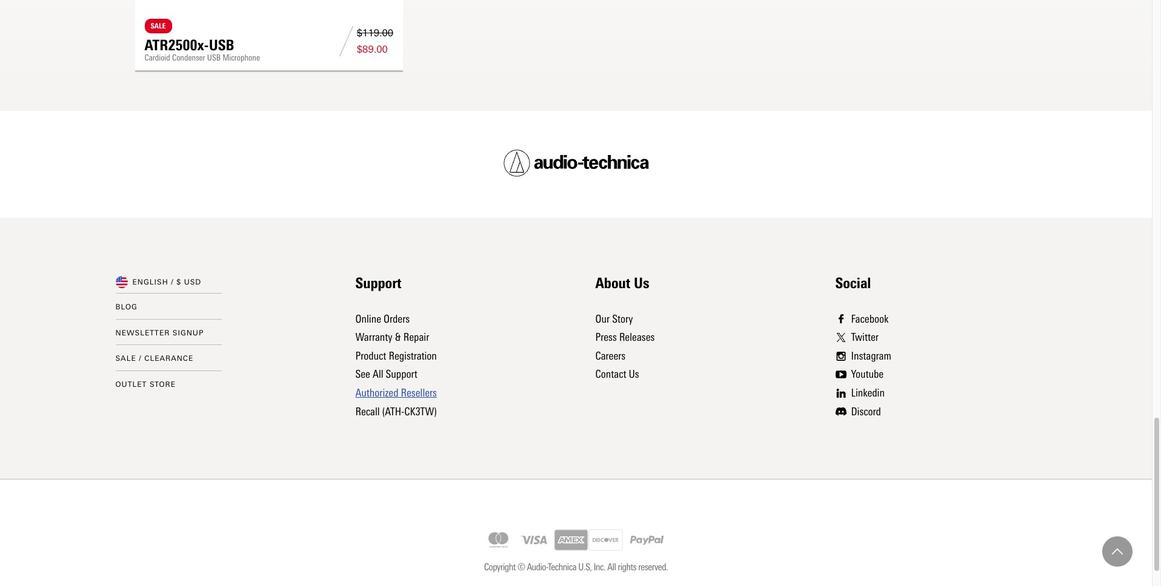 Task type: vqa. For each thing, say whether or not it's contained in the screenshot.
left Wireless
no



Task type: locate. For each thing, give the bounding box(es) containing it.
our story press releases careers contact us
[[596, 313, 655, 381]]

audio-
[[527, 562, 548, 574]]

1 horizontal spatial all
[[608, 562, 616, 574]]

1 vertical spatial support
[[386, 368, 417, 381]]

us
[[634, 274, 650, 292], [629, 368, 639, 381]]

store logo image
[[503, 150, 649, 177]]

visa image
[[516, 529, 554, 553]]

support heading
[[356, 274, 402, 292]]

©
[[518, 562, 525, 574]]

warranty
[[356, 331, 393, 344]]

registration
[[389, 350, 437, 363]]

twitter
[[851, 331, 879, 344]]

orders
[[384, 313, 410, 326]]

releases
[[619, 331, 655, 344]]

facebook
[[851, 313, 889, 326]]

usb
[[209, 37, 234, 54], [207, 53, 221, 63]]

all
[[373, 368, 383, 381], [608, 562, 616, 574]]

recall
[[356, 405, 380, 419]]

product registration link
[[356, 350, 437, 363]]

support inside online orders warranty & repair product registration see all support authorized resellers recall (ath-ck3tw)
[[386, 368, 417, 381]]

sale up outlet at the bottom of page
[[115, 355, 136, 363]]

0 vertical spatial /
[[171, 278, 174, 286]]

support
[[356, 274, 402, 292], [386, 368, 417, 381]]

careers
[[596, 350, 626, 363]]

microphone
[[223, 53, 260, 63]]

1 vertical spatial all
[[608, 562, 616, 574]]

all right inc.
[[608, 562, 616, 574]]

blog link
[[115, 303, 137, 312]]

sale for atr2500x-
[[151, 22, 166, 31]]

our
[[596, 313, 610, 326]]

linkedin
[[851, 387, 885, 400]]

linkedin icon image
[[836, 389, 846, 398]]

linkedin link
[[836, 384, 892, 403]]

1 horizontal spatial sale
[[151, 22, 166, 31]]

story
[[612, 313, 633, 326]]

copyright © audio-technica u.s, inc. all rights reserved.
[[484, 562, 668, 574]]

repair
[[404, 331, 429, 344]]

1 vertical spatial us
[[629, 368, 639, 381]]

recall (ath-ck3tw) link
[[356, 405, 437, 419]]

1 vertical spatial /
[[139, 355, 142, 363]]

rights
[[618, 562, 637, 574]]

0 vertical spatial all
[[373, 368, 383, 381]]

all right see on the left bottom
[[373, 368, 383, 381]]

atr2500x-
[[145, 37, 209, 54]]

0 horizontal spatial all
[[373, 368, 383, 381]]

american express image
[[554, 530, 589, 552]]

outlet store
[[115, 381, 176, 389]]

discord
[[851, 405, 881, 419]]

0 horizontal spatial sale
[[115, 355, 136, 363]]

1 horizontal spatial /
[[171, 278, 174, 286]]

/ left $
[[171, 278, 174, 286]]

twitter image
[[836, 333, 846, 342]]

discord link
[[836, 403, 892, 421]]

/
[[171, 278, 174, 286], [139, 355, 142, 363]]

sale inside sale atr2500x-usb cardioid condenser usb microphone
[[151, 22, 166, 31]]

/ for clearance
[[139, 355, 142, 363]]

us right "contact" at the right bottom of the page
[[629, 368, 639, 381]]

warranty & repair link
[[356, 331, 429, 344]]

see
[[356, 368, 370, 381]]

newsletter signup
[[115, 329, 204, 337]]

outlet
[[115, 381, 147, 389]]

sale atr2500x-usb cardioid condenser usb microphone
[[145, 22, 260, 63]]

/ down the newsletter
[[139, 355, 142, 363]]

support up the online orders link
[[356, 274, 402, 292]]

youtube
[[851, 368, 884, 381]]

sale up atr2500x-
[[151, 22, 166, 31]]

sale
[[151, 22, 166, 31], [115, 355, 136, 363]]

0 horizontal spatial /
[[139, 355, 142, 363]]

sale / clearance link
[[115, 355, 194, 363]]

product
[[356, 350, 386, 363]]

us right about
[[634, 274, 650, 292]]

1 vertical spatial sale
[[115, 355, 136, 363]]

arrow up image
[[1112, 547, 1123, 558]]

/ for $
[[171, 278, 174, 286]]

usd
[[184, 278, 201, 286]]

careers link
[[596, 350, 626, 363]]

$
[[177, 278, 181, 286]]

contact
[[596, 368, 626, 381]]

support up authorized resellers link
[[386, 368, 417, 381]]

technica
[[548, 562, 577, 574]]

0 vertical spatial sale
[[151, 22, 166, 31]]

signup
[[173, 329, 204, 337]]

$89.00
[[357, 44, 388, 55]]



Task type: describe. For each thing, give the bounding box(es) containing it.
cardioid
[[145, 53, 170, 63]]

discord image
[[836, 408, 846, 417]]

press releases link
[[596, 331, 655, 344]]

$119.00
[[357, 27, 393, 39]]

online
[[356, 313, 381, 326]]

instagram link
[[836, 347, 892, 366]]

resellers
[[401, 387, 437, 400]]

english  / $ usd
[[132, 278, 201, 286]]

instagram image
[[836, 352, 846, 361]]

clearance
[[144, 355, 194, 363]]

twitter link
[[836, 329, 892, 347]]

newsletter
[[115, 329, 170, 337]]

press
[[596, 331, 617, 344]]

online orders warranty & repair product registration see all support authorized resellers recall (ath-ck3tw)
[[356, 313, 437, 419]]

english  / $ usd link
[[132, 276, 201, 289]]

youtube image
[[836, 370, 846, 380]]

discover image
[[589, 530, 623, 552]]

store
[[150, 381, 176, 389]]

&
[[395, 331, 401, 344]]

u.s,
[[578, 562, 592, 574]]

blog
[[115, 303, 137, 312]]

our story link
[[596, 313, 633, 326]]

paypal image
[[623, 526, 671, 556]]

mastercard image
[[481, 530, 516, 552]]

contact us link
[[596, 368, 639, 381]]

outlet store link
[[115, 381, 176, 389]]

authorized
[[356, 387, 399, 400]]

copyright
[[484, 562, 516, 574]]

all inside online orders warranty & repair product registration see all support authorized resellers recall (ath-ck3tw)
[[373, 368, 383, 381]]

authorized resellers link
[[356, 387, 437, 400]]

about
[[596, 274, 630, 292]]

0 vertical spatial support
[[356, 274, 402, 292]]

(ath-
[[382, 405, 404, 419]]

sale for /
[[115, 355, 136, 363]]

youtube link
[[836, 366, 892, 384]]

english
[[132, 278, 168, 286]]

about us
[[596, 274, 650, 292]]

social
[[836, 274, 871, 292]]

inc.
[[594, 562, 606, 574]]

0 vertical spatial us
[[634, 274, 650, 292]]

facebook link
[[836, 310, 892, 329]]

us inside our story press releases careers contact us
[[629, 368, 639, 381]]

instagram
[[851, 350, 892, 363]]

about us heading
[[596, 274, 650, 292]]

ck3tw)
[[404, 405, 437, 419]]

facebook icon image
[[836, 315, 846, 324]]

reserved.
[[638, 562, 668, 574]]

sale / clearance
[[115, 355, 194, 363]]

online orders link
[[356, 313, 410, 326]]

condenser
[[172, 53, 205, 63]]

see all support link
[[356, 368, 417, 381]]

newsletter signup link
[[115, 329, 204, 337]]

divider line image
[[336, 26, 357, 56]]

$119.00 $89.00
[[357, 27, 393, 55]]



